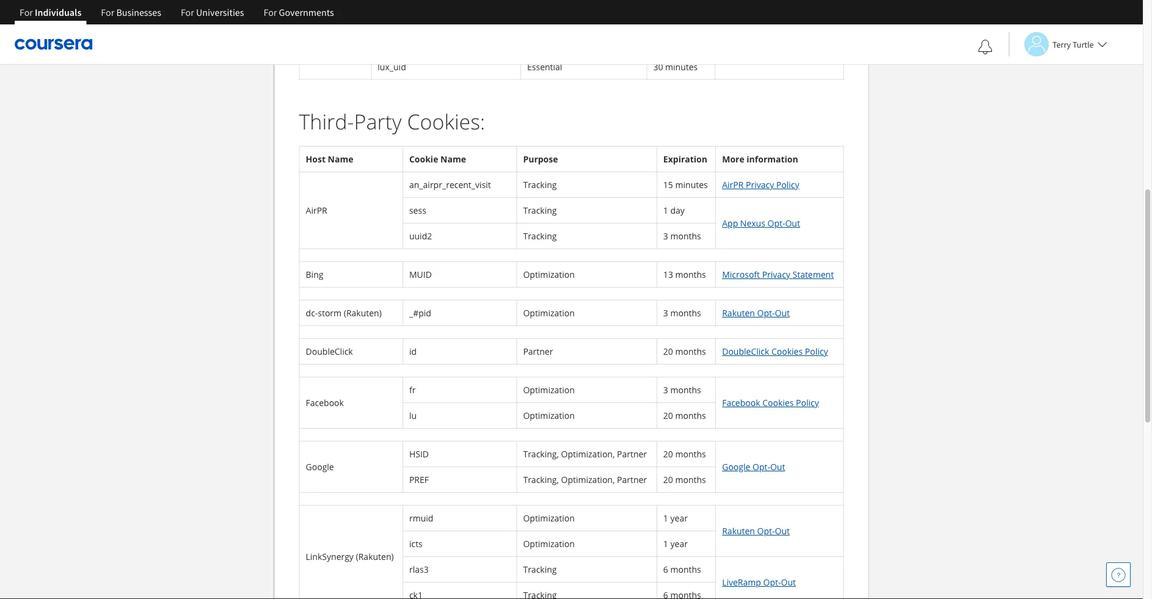 Task type: vqa. For each thing, say whether or not it's contained in the screenshot.


Task type: locate. For each thing, give the bounding box(es) containing it.
3 months facebook cookies policy
[[664, 385, 819, 409]]

opt- inside 1 year rakuten opt-out
[[758, 526, 775, 538]]

1 vertical spatial minutes
[[676, 179, 708, 191]]

storm
[[318, 308, 342, 319]]

3 20 months from the top
[[664, 475, 706, 486]]

for for governments
[[264, 6, 277, 18]]

doubleclick for doubleclick cookies policy
[[722, 346, 770, 358]]

2 20 months from the top
[[664, 410, 706, 422]]

3 20 from the top
[[664, 449, 673, 461]]

google opt-out link
[[722, 462, 785, 473]]

1 vertical spatial year
[[671, 539, 688, 550]]

1 vertical spatial privacy
[[762, 269, 791, 281]]

2 optimization, from the top
[[561, 475, 615, 486]]

doubleclick cookies policy link
[[722, 346, 828, 358]]

1 for from the left
[[20, 6, 33, 18]]

1 doubleclick from the left
[[306, 346, 353, 358]]

google
[[306, 462, 334, 473], [722, 462, 751, 473]]

day
[[671, 205, 685, 217]]

0 vertical spatial tracking, optimization, partner
[[523, 449, 647, 461]]

minutes right '30'
[[666, 61, 698, 73]]

partner
[[523, 346, 553, 358], [617, 449, 647, 461], [617, 475, 647, 486]]

app nexus opt-out link
[[722, 218, 800, 230]]

privacy right microsoft
[[762, 269, 791, 281]]

0 vertical spatial policy
[[777, 179, 800, 191]]

30 minutes
[[654, 61, 698, 73]]

minutes right 15
[[676, 179, 708, 191]]

1 20 months from the top
[[664, 346, 706, 358]]

microsoft privacy statement
[[722, 269, 834, 281]]

host
[[306, 154, 326, 165]]

tracking, optimization, partner
[[523, 449, 647, 461], [523, 475, 647, 486]]

facebook inside 3 months facebook cookies policy
[[722, 398, 761, 409]]

months inside 6 months liveramp opt-out
[[671, 564, 701, 576]]

hsid
[[409, 449, 429, 461]]

help center image
[[1112, 568, 1126, 582]]

tracking
[[523, 179, 557, 191], [523, 205, 557, 217], [523, 231, 557, 242], [523, 564, 557, 576]]

3 1 from the top
[[664, 513, 668, 525]]

1 optimization from the top
[[523, 269, 575, 281]]

out inside 1 year rakuten opt-out
[[775, 526, 790, 538]]

1 year from the top
[[671, 513, 688, 525]]

airpr down the host
[[306, 205, 327, 217]]

terry turtle button
[[1009, 32, 1108, 57]]

privacy down more information
[[746, 179, 774, 191]]

year inside 1 year rakuten opt-out
[[671, 513, 688, 525]]

policy for airpr privacy policy
[[777, 179, 800, 191]]

3 optimization from the top
[[523, 385, 575, 396]]

more
[[722, 154, 745, 165]]

opt- inside 20 months google opt-out
[[753, 462, 771, 473]]

rakuten inside 1 year rakuten opt-out
[[722, 526, 755, 538]]

name up an_airpr_recent_visit
[[441, 154, 466, 165]]

15
[[664, 179, 673, 191]]

sess
[[409, 205, 426, 217]]

20 months
[[664, 346, 706, 358], [664, 410, 706, 422], [664, 475, 706, 486]]

0 horizontal spatial name
[[328, 154, 354, 165]]

doubleclick down "storm"
[[306, 346, 353, 358]]

party
[[354, 107, 402, 136]]

an_airpr_recent_visit
[[409, 179, 491, 191]]

2 facebook from the left
[[722, 398, 761, 409]]

1 optimization, from the top
[[561, 449, 615, 461]]

tracking,
[[523, 449, 559, 461], [523, 475, 559, 486]]

for for businesses
[[101, 6, 114, 18]]

optimization
[[523, 269, 575, 281], [523, 308, 575, 319], [523, 385, 575, 396], [523, 410, 575, 422], [523, 513, 575, 525], [523, 539, 575, 550]]

1 vertical spatial tracking,
[[523, 475, 559, 486]]

0 vertical spatial optimization,
[[561, 449, 615, 461]]

cookies down rakuten opt-out at the right of page
[[772, 346, 803, 358]]

2 vertical spatial policy
[[796, 398, 819, 409]]

1 vertical spatial optimization,
[[561, 475, 615, 486]]

1 vertical spatial (rakuten)
[[356, 552, 394, 563]]

0 horizontal spatial facebook
[[306, 398, 344, 409]]

minutes for 30 minutes
[[666, 61, 698, 73]]

0 horizontal spatial doubleclick
[[306, 346, 353, 358]]

doubleclick
[[306, 346, 353, 358], [722, 346, 770, 358]]

0 horizontal spatial google
[[306, 462, 334, 473]]

microsoft privacy statement link
[[722, 269, 834, 281]]

doubleclick down rakuten opt-out at the right of page
[[722, 346, 770, 358]]

2 for from the left
[[101, 6, 114, 18]]

year
[[671, 513, 688, 525], [671, 539, 688, 550]]

3 months down 1 3 months
[[664, 308, 701, 319]]

2 20 from the top
[[664, 410, 673, 422]]

cookies
[[772, 346, 803, 358], [763, 398, 794, 409]]

out for 1 year rakuten opt-out
[[775, 526, 790, 538]]

5 optimization from the top
[[523, 513, 575, 525]]

governments
[[279, 6, 334, 18]]

3 months
[[664, 231, 701, 242], [664, 308, 701, 319]]

bing
[[306, 269, 324, 281]]

cookies down doubleclick cookies policy link
[[763, 398, 794, 409]]

0 vertical spatial privacy
[[746, 179, 774, 191]]

individuals
[[35, 6, 81, 18]]

rlas3
[[409, 564, 429, 576]]

liveramp opt-out link
[[722, 577, 796, 589]]

turtle
[[1073, 39, 1094, 50]]

1 tracking, optimization, partner from the top
[[523, 449, 647, 461]]

for individuals
[[20, 6, 81, 18]]

1 for 1 day app nexus opt-out
[[664, 205, 668, 217]]

2 name from the left
[[441, 154, 466, 165]]

1 inside 1 day app nexus opt-out
[[664, 205, 668, 217]]

20
[[664, 346, 673, 358], [664, 410, 673, 422], [664, 449, 673, 461], [664, 475, 673, 486]]

1 horizontal spatial name
[[441, 154, 466, 165]]

optimization,
[[561, 449, 615, 461], [561, 475, 615, 486]]

0 vertical spatial rakuten
[[722, 308, 755, 319]]

year up 1 year
[[671, 513, 688, 525]]

1 horizontal spatial facebook
[[722, 398, 761, 409]]

year for 1 year
[[671, 539, 688, 550]]

2 doubleclick from the left
[[722, 346, 770, 358]]

2 tracking, from the top
[[523, 475, 559, 486]]

terry
[[1053, 39, 1071, 50]]

out inside 20 months google opt-out
[[771, 462, 785, 473]]

3 months down day at the right of page
[[664, 231, 701, 242]]

1 vertical spatial partner
[[617, 449, 647, 461]]

2 vertical spatial 20 months
[[664, 475, 706, 486]]

2 optimization from the top
[[523, 308, 575, 319]]

1 horizontal spatial doubleclick
[[722, 346, 770, 358]]

name right the host
[[328, 154, 354, 165]]

3
[[664, 231, 668, 242], [668, 269, 673, 281], [664, 308, 668, 319], [664, 385, 668, 396]]

essential
[[527, 61, 562, 73]]

1
[[664, 205, 668, 217], [664, 269, 668, 281], [664, 513, 668, 525], [664, 539, 668, 550]]

1 horizontal spatial airpr
[[722, 179, 744, 191]]

months inside 20 months google opt-out
[[676, 449, 706, 461]]

1 tracking from the top
[[523, 179, 557, 191]]

minutes
[[666, 61, 698, 73], [676, 179, 708, 191]]

rmuid
[[409, 513, 434, 525]]

1 rakuten opt-out link from the top
[[722, 308, 790, 319]]

for
[[20, 6, 33, 18], [101, 6, 114, 18], [181, 6, 194, 18], [264, 6, 277, 18]]

0 vertical spatial airpr
[[722, 179, 744, 191]]

0 vertical spatial year
[[671, 513, 688, 525]]

2 tracking from the top
[[523, 205, 557, 217]]

3 for from the left
[[181, 6, 194, 18]]

1 vertical spatial tracking, optimization, partner
[[523, 475, 647, 486]]

facebook
[[306, 398, 344, 409], [722, 398, 761, 409]]

rakuten up 6 months liveramp opt-out
[[722, 526, 755, 538]]

1 3 months
[[664, 269, 706, 281]]

rakuten opt-out
[[722, 308, 790, 319]]

0 vertical spatial 20 months
[[664, 346, 706, 358]]

tracking for rlas3
[[523, 564, 557, 576]]

rakuten down microsoft
[[722, 308, 755, 319]]

1 for 1 year
[[664, 539, 668, 550]]

out inside 6 months liveramp opt-out
[[781, 577, 796, 589]]

airpr for airpr privacy policy
[[722, 179, 744, 191]]

1 1 from the top
[[664, 205, 668, 217]]

2 1 from the top
[[664, 269, 668, 281]]

airpr for airpr
[[306, 205, 327, 217]]

(rakuten) right linksynergy
[[356, 552, 394, 563]]

airpr down more
[[722, 179, 744, 191]]

doubleclick cookies policy
[[722, 346, 828, 358]]

rakuten opt-out link
[[722, 308, 790, 319], [722, 526, 790, 538]]

0 vertical spatial 3 months
[[664, 231, 701, 242]]

for left businesses
[[101, 6, 114, 18]]

year for 1 year rakuten opt-out
[[671, 513, 688, 525]]

(rakuten) right "storm"
[[344, 308, 382, 319]]

1 for 1 year rakuten opt-out
[[664, 513, 668, 525]]

dc-storm (rakuten)
[[306, 308, 382, 319]]

1 vertical spatial policy
[[805, 346, 828, 358]]

rakuten
[[722, 308, 755, 319], [722, 526, 755, 538]]

0 vertical spatial rakuten opt-out link
[[722, 308, 790, 319]]

3 tracking from the top
[[523, 231, 557, 242]]

1 vertical spatial 20 months
[[664, 410, 706, 422]]

cookies inside 3 months facebook cookies policy
[[763, 398, 794, 409]]

cookie
[[409, 154, 438, 165]]

1 vertical spatial cookies
[[763, 398, 794, 409]]

for left individuals
[[20, 6, 33, 18]]

doubleclick for doubleclick
[[306, 346, 353, 358]]

policy inside 3 months facebook cookies policy
[[796, 398, 819, 409]]

out
[[786, 218, 800, 230], [775, 308, 790, 319], [771, 462, 785, 473], [775, 526, 790, 538], [781, 577, 796, 589]]

opt- for 20 months google opt-out
[[753, 462, 771, 473]]

1 vertical spatial rakuten opt-out link
[[722, 526, 790, 538]]

businesses
[[116, 6, 161, 18]]

for left "governments"
[[264, 6, 277, 18]]

6 months liveramp opt-out
[[664, 564, 796, 589]]

1 name from the left
[[328, 154, 354, 165]]

app
[[722, 218, 738, 230]]

name for host name
[[328, 154, 354, 165]]

cookie name
[[409, 154, 466, 165]]

more information
[[722, 154, 799, 165]]

2 year from the top
[[671, 539, 688, 550]]

policy
[[777, 179, 800, 191], [805, 346, 828, 358], [796, 398, 819, 409]]

airpr privacy policy
[[722, 179, 800, 191]]

0 horizontal spatial airpr
[[306, 205, 327, 217]]

rakuten opt-out link up liveramp opt-out link
[[722, 526, 790, 538]]

opt-
[[768, 218, 786, 230], [758, 308, 775, 319], [753, 462, 771, 473], [758, 526, 775, 538], [764, 577, 781, 589]]

3 inside 3 months facebook cookies policy
[[664, 385, 668, 396]]

4 for from the left
[[264, 6, 277, 18]]

rakuten opt-out link down microsoft
[[722, 308, 790, 319]]

airpr
[[722, 179, 744, 191], [306, 205, 327, 217]]

for left universities
[[181, 6, 194, 18]]

4 1 from the top
[[664, 539, 668, 550]]

privacy for microsoft
[[762, 269, 791, 281]]

out for 6 months liveramp opt-out
[[781, 577, 796, 589]]

opt- inside 6 months liveramp opt-out
[[764, 577, 781, 589]]

1 vertical spatial rakuten
[[722, 526, 755, 538]]

facebook cookies policy link
[[722, 398, 819, 409]]

2 google from the left
[[722, 462, 751, 473]]

0 vertical spatial minutes
[[666, 61, 698, 73]]

google inside 20 months google opt-out
[[722, 462, 751, 473]]

out for 20 months google opt-out
[[771, 462, 785, 473]]

lux_uid
[[378, 61, 406, 73]]

1 20 from the top
[[664, 346, 673, 358]]

0 vertical spatial tracking,
[[523, 449, 559, 461]]

4 tracking from the top
[[523, 564, 557, 576]]

1 vertical spatial airpr
[[306, 205, 327, 217]]

name
[[328, 154, 354, 165], [441, 154, 466, 165]]

privacy
[[746, 179, 774, 191], [762, 269, 791, 281]]

2 rakuten opt-out link from the top
[[722, 526, 790, 538]]

1 rakuten from the top
[[722, 308, 755, 319]]

year down 1 year rakuten opt-out
[[671, 539, 688, 550]]

(rakuten)
[[344, 308, 382, 319], [356, 552, 394, 563]]

1 facebook from the left
[[306, 398, 344, 409]]

optimization for _#pid
[[523, 308, 575, 319]]

third-
[[299, 107, 354, 136]]

1 horizontal spatial google
[[722, 462, 751, 473]]

2 rakuten from the top
[[722, 526, 755, 538]]

for businesses
[[101, 6, 161, 18]]

1 vertical spatial 3 months
[[664, 308, 701, 319]]

2 tracking, optimization, partner from the top
[[523, 475, 647, 486]]

1 inside 1 year rakuten opt-out
[[664, 513, 668, 525]]

20 months google opt-out
[[664, 449, 785, 473]]

information
[[747, 154, 799, 165]]



Task type: describe. For each thing, give the bounding box(es) containing it.
universities
[[196, 6, 244, 18]]

uuid2
[[409, 231, 432, 242]]

1 3 months from the top
[[664, 231, 701, 242]]

airpr privacy policy link
[[722, 179, 800, 191]]

minutes for 15 minutes
[[676, 179, 708, 191]]

4 20 from the top
[[664, 475, 673, 486]]

1 tracking, from the top
[[523, 449, 559, 461]]

muid
[[409, 269, 432, 281]]

host name
[[306, 154, 354, 165]]

icts
[[409, 539, 423, 550]]

0 vertical spatial (rakuten)
[[344, 308, 382, 319]]

out inside 1 day app nexus opt-out
[[786, 218, 800, 230]]

terry turtle
[[1053, 39, 1094, 50]]

fr
[[409, 385, 416, 396]]

dc-
[[306, 308, 318, 319]]

rakuten opt-out link for 1 year
[[722, 526, 790, 538]]

rakuten opt-out link for 3 months
[[722, 308, 790, 319]]

lu
[[409, 410, 417, 422]]

statement
[[793, 269, 834, 281]]

for for individuals
[[20, 6, 33, 18]]

20 months for optimization
[[664, 410, 706, 422]]

cookies:
[[407, 107, 485, 136]]

name for cookie name
[[441, 154, 466, 165]]

2 vertical spatial partner
[[617, 475, 647, 486]]

opt- inside 1 day app nexus opt-out
[[768, 218, 786, 230]]

tracking for sess
[[523, 205, 557, 217]]

linksynergy
[[306, 552, 354, 563]]

linksynergy (rakuten)
[[306, 552, 394, 563]]

_#pid
[[409, 308, 431, 319]]

purpose
[[523, 154, 558, 165]]

opt- for 1 year rakuten opt-out
[[758, 526, 775, 538]]

1 year rakuten opt-out
[[664, 513, 790, 538]]

for universities
[[181, 6, 244, 18]]

third-party cookies:
[[299, 107, 485, 136]]

6 optimization from the top
[[523, 539, 575, 550]]

0 vertical spatial cookies
[[772, 346, 803, 358]]

2 3 months from the top
[[664, 308, 701, 319]]

nexus
[[741, 218, 766, 230]]

coursera image
[[15, 34, 92, 54]]

show notifications image
[[978, 40, 993, 54]]

microsoft
[[722, 269, 760, 281]]

1 day app nexus opt-out
[[664, 205, 800, 230]]

optimization for rmuid
[[523, 513, 575, 525]]

id
[[409, 346, 417, 358]]

4 optimization from the top
[[523, 410, 575, 422]]

1 for 1 3 months
[[664, 269, 668, 281]]

banner navigation
[[10, 0, 344, 34]]

liveramp
[[722, 577, 761, 589]]

opt- for 6 months liveramp opt-out
[[764, 577, 781, 589]]

privacy for airpr
[[746, 179, 774, 191]]

6
[[664, 564, 668, 576]]

months inside 3 months facebook cookies policy
[[671, 385, 701, 396]]

expiration
[[664, 154, 708, 165]]

20 inside 20 months google opt-out
[[664, 449, 673, 461]]

0 vertical spatial partner
[[523, 346, 553, 358]]

policy for doubleclick cookies policy
[[805, 346, 828, 358]]

1 google from the left
[[306, 462, 334, 473]]

20 months for tracking, optimization, partner
[[664, 475, 706, 486]]

15 minutes
[[664, 179, 708, 191]]

pref
[[409, 475, 429, 486]]

30
[[654, 61, 663, 73]]

optimization for muid
[[523, 269, 575, 281]]

for governments
[[264, 6, 334, 18]]

tracking for uuid2
[[523, 231, 557, 242]]

for for universities
[[181, 6, 194, 18]]

1 year
[[664, 539, 688, 550]]

optimization for fr
[[523, 385, 575, 396]]



